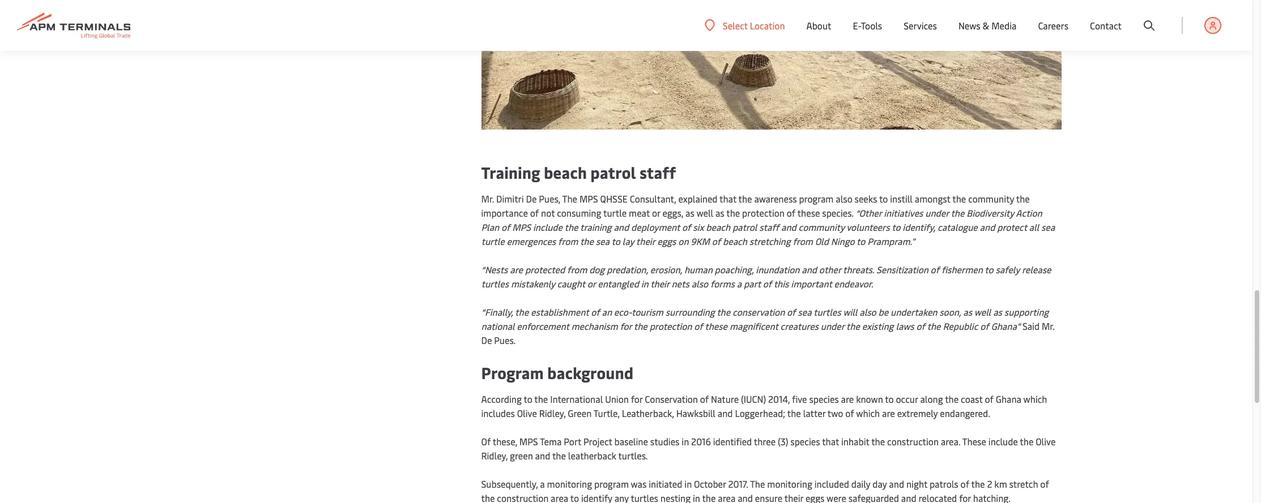Task type: vqa. For each thing, say whether or not it's contained in the screenshot.
middle beach
yes



Task type: locate. For each thing, give the bounding box(es) containing it.
tema
[[540, 436, 562, 448]]

2 horizontal spatial sea
[[1042, 221, 1056, 234]]

0 horizontal spatial eggs
[[658, 235, 677, 248]]

sea down training
[[596, 235, 610, 248]]

0 vertical spatial under
[[926, 207, 949, 219]]

a
[[737, 278, 742, 290], [540, 478, 545, 491]]

&
[[983, 19, 990, 32]]

these
[[798, 207, 820, 219], [705, 320, 728, 333]]

2 horizontal spatial also
[[860, 306, 877, 319]]

area left identify
[[551, 493, 569, 504]]

1 horizontal spatial well
[[975, 306, 992, 319]]

1 horizontal spatial mr.
[[1042, 320, 1055, 333]]

also
[[836, 193, 853, 205], [692, 278, 709, 290], [860, 306, 877, 319]]

of right coast
[[985, 393, 994, 406]]

consuming
[[557, 207, 602, 219]]

relocated
[[919, 493, 958, 504]]

of right patrols
[[961, 478, 970, 491]]

to
[[880, 193, 888, 205], [892, 221, 901, 234], [612, 235, 621, 248], [857, 235, 866, 248], [985, 264, 994, 276], [524, 393, 533, 406], [886, 393, 894, 406], [571, 493, 579, 504]]

dog
[[590, 264, 605, 276]]

0 horizontal spatial protection
[[650, 320, 692, 333]]

0 horizontal spatial de
[[482, 334, 492, 347]]

are inside "nests are protected from dog predation, erosion, human poaching, inundation and other threats. sensitization of fishermen to safely release turtles mistakenly caught or entangled in their nets also forms a part of this important endeavor.
[[510, 264, 523, 276]]

under inside "other initiatives under the biodiversity action plan of mps include the training and deployment of six beach patrol staff and community volunteers to identify, catalogue and protect all sea turtle emergences from the sea to lay their eggs on 9km of beach stretching from old ningo to prampram."
[[926, 207, 949, 219]]

0 horizontal spatial these
[[705, 320, 728, 333]]

eggs inside "other initiatives under the biodiversity action plan of mps include the training and deployment of six beach patrol staff and community volunteers to identify, catalogue and protect all sea turtle emergences from the sea to lay their eggs on 9km of beach stretching from old ningo to prampram."
[[658, 235, 677, 248]]

1 horizontal spatial monitoring
[[768, 478, 813, 491]]

endangered.
[[941, 408, 991, 420]]

from up "caught" in the bottom left of the page
[[567, 264, 587, 276]]

olive inside according to the international union for conservation of nature (iucn) 2014, five species are known to occur along the coast of ghana which includes olive ridley, green turtle, leatherback, hawksbill and loggerhead; the latter two of which are extremely endangered.
[[517, 408, 537, 420]]

1 vertical spatial mps
[[513, 221, 531, 234]]

their for area
[[785, 493, 804, 504]]

in inside "nests are protected from dog predation, erosion, human poaching, inundation and other threats. sensitization of fishermen to safely release turtles mistakenly caught or entangled in their nets also forms a part of this important endeavor.
[[642, 278, 649, 290]]

mps up green
[[520, 436, 538, 448]]

include inside of these, mps tema port project baseline studies in 2016 identified three (3) species that inhabit the construction area. these include the olive ridley, green and the leatherback turtles.
[[989, 436, 1019, 448]]

ridley, inside of these, mps tema port project baseline studies in 2016 identified three (3) species that inhabit the construction area. these include the olive ridley, green and the leatherback turtles.
[[482, 450, 508, 463]]

1 horizontal spatial turtles
[[631, 493, 659, 504]]

of up creatures
[[787, 306, 796, 319]]

1 vertical spatial which
[[857, 408, 880, 420]]

1 horizontal spatial patrol
[[733, 221, 758, 234]]

1 vertical spatial construction
[[497, 493, 549, 504]]

ridley, down of
[[482, 450, 508, 463]]

mps up consuming in the left of the page
[[580, 193, 598, 205]]

the up consuming in the left of the page
[[563, 193, 578, 205]]

de inside mr. dimitri de pues, the mps qhsse consultant, explained that the awareness program also seeks to instill amongst the community the importance of not consuming turtle meat or eggs, as well as the protection of these species.
[[526, 193, 537, 205]]

turtle down qhsse on the left of the page
[[604, 207, 627, 219]]

well up republic
[[975, 306, 992, 319]]

nature
[[711, 393, 739, 406]]

also inside "finally, the establishment of an eco-tourism surrounding the conservation of sea turtles will also be undertaken soon, as well as supporting national enforcement mechanism for the protection of these magnificent creatures under the existing laws of the republic of ghana"
[[860, 306, 877, 319]]

1 horizontal spatial these
[[798, 207, 820, 219]]

and inside according to the international union for conservation of nature (iucn) 2014, five species are known to occur along the coast of ghana which includes olive ridley, green turtle, leatherback, hawksbill and loggerhead; the latter two of which are extremely endangered.
[[718, 408, 733, 420]]

and up lay
[[614, 221, 629, 234]]

of left six
[[682, 221, 691, 234]]

hawksbill
[[677, 408, 716, 420]]

turtle inside "other initiatives under the biodiversity action plan of mps include the training and deployment of six beach patrol staff and community volunteers to identify, catalogue and protect all sea turtle emergences from the sea to lay their eggs on 9km of beach stretching from old ningo to prampram."
[[482, 235, 505, 248]]

construction down "extremely"
[[888, 436, 939, 448]]

will
[[844, 306, 858, 319]]

eggs inside subsequently, a monitoring program was initiated in october 2017. the monitoring included daily day and night patrols of the 2 km stretch of the construction area to identify any turtles nesting in the area and ensure their eggs were safeguarded and relocated for hatching.
[[806, 493, 825, 504]]

which right ghana
[[1024, 393, 1048, 406]]

turtles down "nests
[[482, 278, 509, 290]]

leatherback
[[568, 450, 617, 463]]

0 horizontal spatial olive
[[517, 408, 537, 420]]

turtle down plan
[[482, 235, 505, 248]]

1 vertical spatial also
[[692, 278, 709, 290]]

1 horizontal spatial also
[[836, 193, 853, 205]]

are down known at the bottom of the page
[[883, 408, 896, 420]]

1 horizontal spatial eggs
[[806, 493, 825, 504]]

turtles inside "finally, the establishment of an eco-tourism surrounding the conservation of sea turtles will also be undertaken soon, as well as supporting national enforcement mechanism for the protection of these magnificent creatures under the existing laws of the republic of ghana"
[[814, 306, 842, 319]]

in up nesting
[[685, 478, 692, 491]]

that left inhabit
[[823, 436, 840, 448]]

undertaken
[[891, 306, 938, 319]]

national
[[482, 320, 515, 333]]

in down predation,
[[642, 278, 649, 290]]

0 horizontal spatial that
[[720, 193, 737, 205]]

area down 2017.
[[718, 493, 736, 504]]

eggs for on
[[658, 235, 677, 248]]

9km
[[691, 235, 710, 248]]

monitoring up ensure
[[768, 478, 813, 491]]

program up "species."
[[800, 193, 834, 205]]

2017.
[[729, 478, 749, 491]]

0 horizontal spatial include
[[533, 221, 563, 234]]

six
[[693, 221, 704, 234]]

sensitization
[[877, 264, 929, 276]]

mr.
[[482, 193, 494, 205], [1042, 320, 1055, 333]]

1 horizontal spatial sea
[[798, 306, 812, 319]]

a right subsequently,
[[540, 478, 545, 491]]

e-tools
[[853, 19, 883, 32]]

include down the not
[[533, 221, 563, 234]]

1 vertical spatial turtle
[[482, 235, 505, 248]]

1 vertical spatial well
[[975, 306, 992, 319]]

awareness
[[755, 193, 797, 205]]

ghana
[[996, 393, 1022, 406]]

and down 2017.
[[738, 493, 753, 504]]

1 vertical spatial de
[[482, 334, 492, 347]]

also down human
[[692, 278, 709, 290]]

lay
[[623, 235, 634, 248]]

1 vertical spatial program
[[595, 478, 629, 491]]

to left occur
[[886, 393, 894, 406]]

0 horizontal spatial turtles
[[482, 278, 509, 290]]

surrounding
[[666, 306, 715, 319]]

volunteers
[[847, 221, 890, 234]]

1 horizontal spatial a
[[737, 278, 742, 290]]

careers
[[1039, 19, 1069, 32]]

0 vertical spatial the
[[563, 193, 578, 205]]

1 horizontal spatial area
[[718, 493, 736, 504]]

0 horizontal spatial program
[[595, 478, 629, 491]]

their right ensure
[[785, 493, 804, 504]]

1 vertical spatial or
[[588, 278, 596, 290]]

mps inside mr. dimitri de pues, the mps qhsse consultant, explained that the awareness program also seeks to instill amongst the community the importance of not consuming turtle meat or eggs, as well as the protection of these species.
[[580, 193, 598, 205]]

turtles left will
[[814, 306, 842, 319]]

1 vertical spatial community
[[799, 221, 845, 234]]

program inside subsequently, a monitoring program was initiated in october 2017. the monitoring included daily day and night patrols of the 2 km stretch of the construction area to identify any turtles nesting in the area and ensure their eggs were safeguarded and relocated for hatching.
[[595, 478, 629, 491]]

soon,
[[940, 306, 962, 319]]

night
[[907, 478, 928, 491]]

mr. right said
[[1042, 320, 1055, 333]]

0 horizontal spatial turtle
[[482, 235, 505, 248]]

0 vertical spatial that
[[720, 193, 737, 205]]

amongst
[[915, 193, 951, 205]]

program inside mr. dimitri de pues, the mps qhsse consultant, explained that the awareness program also seeks to instill amongst the community the importance of not consuming turtle meat or eggs, as well as the protection of these species.
[[800, 193, 834, 205]]

0 vertical spatial well
[[697, 207, 714, 219]]

eggs left 'on'
[[658, 235, 677, 248]]

1 monitoring from the left
[[547, 478, 592, 491]]

0 horizontal spatial also
[[692, 278, 709, 290]]

0 vertical spatial turtle
[[604, 207, 627, 219]]

under down amongst
[[926, 207, 949, 219]]

1 horizontal spatial turtle
[[604, 207, 627, 219]]

0 horizontal spatial mr.
[[482, 193, 494, 205]]

a left 'part'
[[737, 278, 742, 290]]

1 vertical spatial mr.
[[1042, 320, 1055, 333]]

1 vertical spatial olive
[[1036, 436, 1056, 448]]

of left an
[[591, 306, 600, 319]]

to left "safely"
[[985, 264, 994, 276]]

"nests
[[482, 264, 508, 276]]

of down surrounding
[[695, 320, 703, 333]]

1 vertical spatial under
[[821, 320, 845, 333]]

well up six
[[697, 207, 714, 219]]

or down dog
[[588, 278, 596, 290]]

to inside subsequently, a monitoring program was initiated in october 2017. the monitoring included daily day and night patrols of the 2 km stretch of the construction area to identify any turtles nesting in the area and ensure their eggs were safeguarded and relocated for hatching.
[[571, 493, 579, 504]]

1 horizontal spatial community
[[969, 193, 1015, 205]]

sea up creatures
[[798, 306, 812, 319]]

plan
[[482, 221, 499, 234]]

the inside mr. dimitri de pues, the mps qhsse consultant, explained that the awareness program also seeks to instill amongst the community the importance of not consuming turtle meat or eggs, as well as the protection of these species.
[[563, 193, 578, 205]]

1 vertical spatial a
[[540, 478, 545, 491]]

their
[[636, 235, 655, 248], [651, 278, 670, 290], [785, 493, 804, 504]]

of left the not
[[530, 207, 539, 219]]

caught
[[558, 278, 585, 290]]

de inside said mr. de pues.
[[482, 334, 492, 347]]

0 horizontal spatial under
[[821, 320, 845, 333]]

mr. up importance
[[482, 193, 494, 205]]

1 vertical spatial are
[[842, 393, 854, 406]]

1 horizontal spatial construction
[[888, 436, 939, 448]]

species.
[[823, 207, 854, 219]]

1 vertical spatial beach
[[706, 221, 731, 234]]

in left "2016"
[[682, 436, 689, 448]]

media
[[992, 19, 1017, 32]]

olive right includes
[[517, 408, 537, 420]]

also up "species."
[[836, 193, 853, 205]]

0 vertical spatial these
[[798, 207, 820, 219]]

patrol
[[591, 162, 636, 183], [733, 221, 758, 234]]

1 area from the left
[[551, 493, 569, 504]]

green
[[510, 450, 533, 463]]

any
[[615, 493, 629, 504]]

news
[[959, 19, 981, 32]]

establishment
[[531, 306, 589, 319]]

1 vertical spatial for
[[631, 393, 643, 406]]

to down volunteers in the right top of the page
[[857, 235, 866, 248]]

for inside subsequently, a monitoring program was initiated in october 2017. the monitoring included daily day and night patrols of the 2 km stretch of the construction area to identify any turtles nesting in the area and ensure their eggs were safeguarded and relocated for hatching.
[[960, 493, 972, 504]]

mps up emergences
[[513, 221, 531, 234]]

of left ghana"
[[981, 320, 990, 333]]

2 horizontal spatial turtles
[[814, 306, 842, 319]]

0 vertical spatial which
[[1024, 393, 1048, 406]]

and up important on the bottom right of page
[[802, 264, 817, 276]]

1 horizontal spatial staff
[[760, 221, 779, 234]]

day
[[873, 478, 887, 491]]

1 horizontal spatial under
[[926, 207, 949, 219]]

protection down surrounding
[[650, 320, 692, 333]]

1 vertical spatial protection
[[650, 320, 692, 333]]

of right stretch
[[1041, 478, 1050, 491]]

2 vertical spatial mps
[[520, 436, 538, 448]]

of down awareness
[[787, 207, 796, 219]]

training beach patrol staff
[[482, 162, 676, 183]]

area
[[551, 493, 569, 504], [718, 493, 736, 504]]

0 vertical spatial or
[[652, 207, 661, 219]]

seeks
[[855, 193, 878, 205]]

community inside "other initiatives under the biodiversity action plan of mps include the training and deployment of six beach patrol staff and community volunteers to identify, catalogue and protect all sea turtle emergences from the sea to lay their eggs on 9km of beach stretching from old ningo to prampram."
[[799, 221, 845, 234]]

1 horizontal spatial or
[[652, 207, 661, 219]]

species inside of these, mps tema port project baseline studies in 2016 identified three (3) species that inhabit the construction area. these include the olive ridley, green and the leatherback turtles.
[[791, 436, 821, 448]]

their inside "other initiatives under the biodiversity action plan of mps include the training and deployment of six beach patrol staff and community volunteers to identify, catalogue and protect all sea turtle emergences from the sea to lay their eggs on 9km of beach stretching from old ningo to prampram."
[[636, 235, 655, 248]]

for down eco- at the bottom of the page
[[620, 320, 632, 333]]

0 horizontal spatial construction
[[497, 493, 549, 504]]

0 horizontal spatial area
[[551, 493, 569, 504]]

to right 'seeks'
[[880, 193, 888, 205]]

and down tema
[[535, 450, 551, 463]]

beach up pues,
[[544, 162, 587, 183]]

daily
[[852, 478, 871, 491]]

or
[[652, 207, 661, 219], [588, 278, 596, 290]]

patrol inside "other initiatives under the biodiversity action plan of mps include the training and deployment of six beach patrol staff and community volunteers to identify, catalogue and protect all sea turtle emergences from the sea to lay their eggs on 9km of beach stretching from old ningo to prampram."
[[733, 221, 758, 234]]

monitoring
[[547, 478, 592, 491], [768, 478, 813, 491]]

1 horizontal spatial program
[[800, 193, 834, 205]]

0 vertical spatial a
[[737, 278, 742, 290]]

of down importance
[[502, 221, 510, 234]]

2 vertical spatial turtles
[[631, 493, 659, 504]]

their down erosion,
[[651, 278, 670, 290]]

program
[[800, 193, 834, 205], [595, 478, 629, 491]]

olive up stretch
[[1036, 436, 1056, 448]]

0 vertical spatial mps
[[580, 193, 598, 205]]

2 vertical spatial are
[[883, 408, 896, 420]]

0 horizontal spatial monitoring
[[547, 478, 592, 491]]

1 vertical spatial staff
[[760, 221, 779, 234]]

patrol down mr. dimitri de pues, the mps qhsse consultant, explained that the awareness program also seeks to instill amongst the community the importance of not consuming turtle meat or eggs, as well as the protection of these species.
[[733, 221, 758, 234]]

action
[[1017, 207, 1043, 219]]

2 vertical spatial their
[[785, 493, 804, 504]]

these,
[[493, 436, 517, 448]]

species inside according to the international union for conservation of nature (iucn) 2014, five species are known to occur along the coast of ghana which includes olive ridley, green turtle, leatherback, hawksbill and loggerhead; the latter two of which are extremely endangered.
[[810, 393, 839, 406]]

2014,
[[769, 393, 790, 406]]

0 vertical spatial their
[[636, 235, 655, 248]]

that inside of these, mps tema port project baseline studies in 2016 identified three (3) species that inhabit the construction area. these include the olive ridley, green and the leatherback turtles.
[[823, 436, 840, 448]]

patrols
[[930, 478, 959, 491]]

three
[[754, 436, 776, 448]]

species right (3)
[[791, 436, 821, 448]]

protection inside mr. dimitri de pues, the mps qhsse consultant, explained that the awareness program also seeks to instill amongst the community the importance of not consuming turtle meat or eggs, as well as the protection of these species.
[[743, 207, 785, 219]]

eggs for were
[[806, 493, 825, 504]]

for left hatching.
[[960, 493, 972, 504]]

their inside "nests are protected from dog predation, erosion, human poaching, inundation and other threats. sensitization of fishermen to safely release turtles mistakenly caught or entangled in their nets also forms a part of this important endeavor.
[[651, 278, 670, 290]]

0 horizontal spatial or
[[588, 278, 596, 290]]

0 vertical spatial construction
[[888, 436, 939, 448]]

dimitri
[[497, 193, 524, 205]]

eggs left were
[[806, 493, 825, 504]]

0 vertical spatial protection
[[743, 207, 785, 219]]

staff up the stretching
[[760, 221, 779, 234]]

that inside mr. dimitri de pues, the mps qhsse consultant, explained that the awareness program also seeks to instill amongst the community the importance of not consuming turtle meat or eggs, as well as the protection of these species.
[[720, 193, 737, 205]]

0 horizontal spatial a
[[540, 478, 545, 491]]

0 vertical spatial community
[[969, 193, 1015, 205]]

from
[[558, 235, 578, 248], [793, 235, 813, 248], [567, 264, 587, 276]]

was
[[631, 478, 647, 491]]

include right these
[[989, 436, 1019, 448]]

and down biodiversity
[[980, 221, 996, 234]]

under down will
[[821, 320, 845, 333]]

these down surrounding
[[705, 320, 728, 333]]

turtle
[[604, 207, 627, 219], [482, 235, 505, 248]]

0 vertical spatial also
[[836, 193, 853, 205]]

for inside "finally, the establishment of an eco-tourism surrounding the conservation of sea turtles will also be undertaken soon, as well as supporting national enforcement mechanism for the protection of these magnificent creatures under the existing laws of the republic of ghana"
[[620, 320, 632, 333]]

consultant,
[[630, 193, 677, 205]]

community up biodiversity
[[969, 193, 1015, 205]]

0 vertical spatial staff
[[640, 162, 676, 183]]

community inside mr. dimitri de pues, the mps qhsse consultant, explained that the awareness program also seeks to instill amongst the community the importance of not consuming turtle meat or eggs, as well as the protection of these species.
[[969, 193, 1015, 205]]

0 vertical spatial mr.
[[482, 193, 494, 205]]

turtles
[[482, 278, 509, 290], [814, 306, 842, 319], [631, 493, 659, 504]]

de left pues,
[[526, 193, 537, 205]]

forms
[[711, 278, 735, 290]]

or up deployment
[[652, 207, 661, 219]]

species up latter
[[810, 393, 839, 406]]

e-
[[853, 19, 861, 32]]

of right the 9km
[[712, 235, 721, 248]]

that right explained
[[720, 193, 737, 205]]

pues.
[[494, 334, 516, 347]]

e-tools button
[[853, 0, 883, 51]]

1 vertical spatial their
[[651, 278, 670, 290]]

olive inside of these, mps tema port project baseline studies in 2016 identified three (3) species that inhabit the construction area. these include the olive ridley, green and the leatherback turtles.
[[1036, 436, 1056, 448]]

are up mistakenly
[[510, 264, 523, 276]]

protection down awareness
[[743, 207, 785, 219]]

0 horizontal spatial sea
[[596, 235, 610, 248]]

are up two
[[842, 393, 854, 406]]

0 vertical spatial are
[[510, 264, 523, 276]]

and right day
[[890, 478, 905, 491]]

1 vertical spatial ridley,
[[482, 450, 508, 463]]

2 vertical spatial for
[[960, 493, 972, 504]]

extremely
[[898, 408, 938, 420]]

0 vertical spatial turtles
[[482, 278, 509, 290]]

a inside "nests are protected from dog predation, erosion, human poaching, inundation and other threats. sensitization of fishermen to safely release turtles mistakenly caught or entangled in their nets also forms a part of this important endeavor.
[[737, 278, 742, 290]]

community up old
[[799, 221, 845, 234]]

emergences
[[507, 235, 556, 248]]

threats.
[[844, 264, 875, 276]]

0 vertical spatial eggs
[[658, 235, 677, 248]]

0 vertical spatial species
[[810, 393, 839, 406]]

1 vertical spatial include
[[989, 436, 1019, 448]]

1 horizontal spatial include
[[989, 436, 1019, 448]]

protect
[[998, 221, 1028, 234]]

ridley, left "green"
[[539, 408, 566, 420]]

"finally,
[[482, 306, 513, 319]]

mr. inside mr. dimitri de pues, the mps qhsse consultant, explained that the awareness program also seeks to instill amongst the community the importance of not consuming turtle meat or eggs, as well as the protection of these species.
[[482, 193, 494, 205]]

the
[[739, 193, 753, 205], [953, 193, 967, 205], [1017, 193, 1030, 205], [727, 207, 740, 219], [951, 207, 965, 219], [565, 221, 578, 234], [580, 235, 594, 248], [515, 306, 529, 319], [717, 306, 731, 319], [634, 320, 648, 333], [847, 320, 860, 333], [928, 320, 941, 333], [535, 393, 548, 406], [946, 393, 959, 406], [788, 408, 801, 420], [872, 436, 886, 448], [1021, 436, 1034, 448], [553, 450, 566, 463], [972, 478, 985, 491], [482, 493, 495, 504], [703, 493, 716, 504]]

their inside subsequently, a monitoring program was initiated in october 2017. the monitoring included daily day and night patrols of the 2 km stretch of the construction area to identify any turtles nesting in the area and ensure their eggs were safeguarded and relocated for hatching.
[[785, 493, 804, 504]]

1 horizontal spatial are
[[842, 393, 854, 406]]

turtles inside subsequently, a monitoring program was initiated in october 2017. the monitoring included daily day and night patrols of the 2 km stretch of the construction area to identify any turtles nesting in the area and ensure their eggs were safeguarded and relocated for hatching.
[[631, 493, 659, 504]]

sea
[[1042, 221, 1056, 234], [596, 235, 610, 248], [798, 306, 812, 319]]

and down nature
[[718, 408, 733, 420]]

turtle,
[[594, 408, 620, 420]]

olive
[[517, 408, 537, 420], [1036, 436, 1056, 448]]

0 horizontal spatial the
[[563, 193, 578, 205]]

these inside mr. dimitri de pues, the mps qhsse consultant, explained that the awareness program also seeks to instill amongst the community the importance of not consuming turtle meat or eggs, as well as the protection of these species.
[[798, 207, 820, 219]]

predation,
[[607, 264, 648, 276]]

1 horizontal spatial de
[[526, 193, 537, 205]]

endeavor.
[[835, 278, 874, 290]]

well inside "finally, the establishment of an eco-tourism surrounding the conservation of sea turtles will also be undertaken soon, as well as supporting national enforcement mechanism for the protection of these magnificent creatures under the existing laws of the republic of ghana"
[[975, 306, 992, 319]]

their down deployment
[[636, 235, 655, 248]]

identified
[[714, 436, 752, 448]]

of up "hawksbill"
[[700, 393, 709, 406]]

patrol up qhsse on the left of the page
[[591, 162, 636, 183]]

the up ensure
[[750, 478, 765, 491]]

1 vertical spatial the
[[750, 478, 765, 491]]

staff up consultant, at the top of the page
[[640, 162, 676, 183]]

mps
[[580, 193, 598, 205], [513, 221, 531, 234], [520, 436, 538, 448]]

or inside "nests are protected from dog predation, erosion, human poaching, inundation and other threats. sensitization of fishermen to safely release turtles mistakenly caught or entangled in their nets also forms a part of this important endeavor.
[[588, 278, 596, 290]]

green
[[568, 408, 592, 420]]

beach up poaching,
[[723, 235, 748, 248]]

from inside "nests are protected from dog predation, erosion, human poaching, inundation and other threats. sensitization of fishermen to safely release turtles mistakenly caught or entangled in their nets also forms a part of this important endeavor.
[[567, 264, 587, 276]]

select location button
[[705, 19, 785, 31]]



Task type: describe. For each thing, give the bounding box(es) containing it.
sea inside "finally, the establishment of an eco-tourism surrounding the conservation of sea turtles will also be undertaken soon, as well as supporting national enforcement mechanism for the protection of these magnificent creatures under the existing laws of the republic of ghana"
[[798, 306, 812, 319]]

contact button
[[1091, 0, 1122, 51]]

and inside of these, mps tema port project baseline studies in 2016 identified three (3) species that inhabit the construction area. these include the olive ridley, green and the leatherback turtles.
[[535, 450, 551, 463]]

studies
[[651, 436, 680, 448]]

mechanism
[[572, 320, 618, 333]]

these inside "finally, the establishment of an eco-tourism surrounding the conservation of sea turtles will also be undertaken soon, as well as supporting national enforcement mechanism for the protection of these magnificent creatures under the existing laws of the republic of ghana"
[[705, 320, 728, 333]]

tourism
[[632, 306, 664, 319]]

to right according
[[524, 393, 533, 406]]

from down consuming in the left of the page
[[558, 235, 578, 248]]

conservation
[[733, 306, 785, 319]]

0 horizontal spatial which
[[857, 408, 880, 420]]

october
[[694, 478, 726, 491]]

eco-
[[614, 306, 632, 319]]

well inside mr. dimitri de pues, the mps qhsse consultant, explained that the awareness program also seeks to instill amongst the community the importance of not consuming turtle meat or eggs, as well as the protection of these species.
[[697, 207, 714, 219]]

initiatives
[[884, 207, 924, 219]]

mistakenly
[[511, 278, 555, 290]]

according to the international union for conservation of nature (iucn) 2014, five species are known to occur along the coast of ghana which includes olive ridley, green turtle, leatherback, hawksbill and loggerhead; the latter two of which are extremely endangered.
[[482, 393, 1048, 420]]

turtle inside mr. dimitri de pues, the mps qhsse consultant, explained that the awareness program also seeks to instill amongst the community the importance of not consuming turtle meat or eggs, as well as the protection of these species.
[[604, 207, 627, 219]]

training
[[482, 162, 541, 183]]

their for sea
[[636, 235, 655, 248]]

conservation
[[645, 393, 698, 406]]

of
[[482, 436, 491, 448]]

1 horizontal spatial which
[[1024, 393, 1048, 406]]

supporting
[[1005, 306, 1049, 319]]

and inside "nests are protected from dog predation, erosion, human poaching, inundation and other threats. sensitization of fishermen to safely release turtles mistakenly caught or entangled in their nets also forms a part of this important endeavor.
[[802, 264, 817, 276]]

a inside subsequently, a monitoring program was initiated in october 2017. the monitoring included daily day and night patrols of the 2 km stretch of the construction area to identify any turtles nesting in the area and ensure their eggs were safeguarded and relocated for hatching.
[[540, 478, 545, 491]]

to inside "nests are protected from dog predation, erosion, human poaching, inundation and other threats. sensitization of fishermen to safely release turtles mistakenly caught or entangled in their nets also forms a part of this important endeavor.
[[985, 264, 994, 276]]

to inside mr. dimitri de pues, the mps qhsse consultant, explained that the awareness program also seeks to instill amongst the community the importance of not consuming turtle meat or eggs, as well as the protection of these species.
[[880, 193, 888, 205]]

de for pues.
[[482, 334, 492, 347]]

contact
[[1091, 19, 1122, 32]]

turtles.
[[619, 450, 648, 463]]

"nests are protected from dog predation, erosion, human poaching, inundation and other threats. sensitization of fishermen to safely release turtles mistakenly caught or entangled in their nets also forms a part of this important endeavor.
[[482, 264, 1052, 290]]

five
[[793, 393, 808, 406]]

km
[[995, 478, 1008, 491]]

initiated
[[649, 478, 683, 491]]

2 horizontal spatial are
[[883, 408, 896, 420]]

biodiversity
[[967, 207, 1015, 219]]

0 vertical spatial beach
[[544, 162, 587, 183]]

2 monitoring from the left
[[768, 478, 813, 491]]

0 horizontal spatial patrol
[[591, 162, 636, 183]]

turtles inside "nests are protected from dog predation, erosion, human poaching, inundation and other threats. sensitization of fishermen to safely release turtles mistakenly caught or entangled in their nets also forms a part of this important endeavor.
[[482, 278, 509, 290]]

said mr. de pues.
[[482, 320, 1055, 347]]

2 area from the left
[[718, 493, 736, 504]]

existing
[[863, 320, 894, 333]]

instill
[[891, 193, 913, 205]]

ridley, inside according to the international union for conservation of nature (iucn) 2014, five species are known to occur along the coast of ghana which includes olive ridley, green turtle, leatherback, hawksbill and loggerhead; the latter two of which are extremely endangered.
[[539, 408, 566, 420]]

of right two
[[846, 408, 855, 420]]

the inside subsequently, a monitoring program was initiated in october 2017. the monitoring included daily day and night patrols of the 2 km stretch of the construction area to identify any turtles nesting in the area and ensure their eggs were safeguarded and relocated for hatching.
[[750, 478, 765, 491]]

these
[[963, 436, 987, 448]]

human
[[685, 264, 713, 276]]

coast
[[961, 393, 983, 406]]

"other initiatives under the biodiversity action plan of mps include the training and deployment of six beach patrol staff and community volunteers to identify, catalogue and protect all sea turtle emergences from the sea to lay their eggs on 9km of beach stretching from old ningo to prampram."
[[482, 207, 1056, 248]]

careers button
[[1039, 0, 1069, 51]]

enforcement
[[517, 320, 569, 333]]

also inside mr. dimitri de pues, the mps qhsse consultant, explained that the awareness program also seeks to instill amongst the community the importance of not consuming turtle meat or eggs, as well as the protection of these species.
[[836, 193, 853, 205]]

known
[[857, 393, 884, 406]]

and down night
[[902, 493, 917, 504]]

mps inside "other initiatives under the biodiversity action plan of mps include the training and deployment of six beach patrol staff and community volunteers to identify, catalogue and protect all sea turtle emergences from the sea to lay their eggs on 9km of beach stretching from old ningo to prampram."
[[513, 221, 531, 234]]

in down october
[[693, 493, 701, 504]]

"finally, the establishment of an eco-tourism surrounding the conservation of sea turtles will also be undertaken soon, as well as supporting national enforcement mechanism for the protection of these magnificent creatures under the existing laws of the republic of ghana"
[[482, 306, 1049, 333]]

loggerhead;
[[735, 408, 786, 420]]

fishermen
[[942, 264, 983, 276]]

201015 mps launches sea turtle conservation program 02 image
[[482, 0, 1062, 130]]

1 vertical spatial sea
[[596, 235, 610, 248]]

subsequently,
[[482, 478, 538, 491]]

mr. inside said mr. de pues.
[[1042, 320, 1055, 333]]

news & media
[[959, 19, 1017, 32]]

and up the stretching
[[782, 221, 797, 234]]

leatherback,
[[622, 408, 674, 420]]

for inside according to the international union for conservation of nature (iucn) 2014, five species are known to occur along the coast of ghana which includes olive ridley, green turtle, leatherback, hawksbill and loggerhead; the latter two of which are extremely endangered.
[[631, 393, 643, 406]]

mps inside of these, mps tema port project baseline studies in 2016 identified three (3) species that inhabit the construction area. these include the olive ridley, green and the leatherback turtles.
[[520, 436, 538, 448]]

release
[[1023, 264, 1052, 276]]

of left fishermen
[[931, 264, 940, 276]]

program
[[482, 362, 544, 384]]

creatures
[[781, 320, 819, 333]]

2 vertical spatial beach
[[723, 235, 748, 248]]

0 horizontal spatial staff
[[640, 162, 676, 183]]

select
[[723, 19, 748, 31]]

of right laws
[[917, 320, 926, 333]]

in inside of these, mps tema port project baseline studies in 2016 identified three (3) species that inhabit the construction area. these include the olive ridley, green and the leatherback turtles.
[[682, 436, 689, 448]]

staff inside "other initiatives under the biodiversity action plan of mps include the training and deployment of six beach patrol staff and community volunteers to identify, catalogue and protect all sea turtle emergences from the sea to lay their eggs on 9km of beach stretching from old ningo to prampram."
[[760, 221, 779, 234]]

or inside mr. dimitri de pues, the mps qhsse consultant, explained that the awareness program also seeks to instill amongst the community the importance of not consuming turtle meat or eggs, as well as the protection of these species.
[[652, 207, 661, 219]]

of left this
[[763, 278, 772, 290]]

of these, mps tema port project baseline studies in 2016 identified three (3) species that inhabit the construction area. these include the olive ridley, green and the leatherback turtles.
[[482, 436, 1056, 463]]

hatching.
[[974, 493, 1011, 504]]

to left lay
[[612, 235, 621, 248]]

news & media button
[[959, 0, 1017, 51]]

includes
[[482, 408, 515, 420]]

part
[[744, 278, 761, 290]]

include inside "other initiatives under the biodiversity action plan of mps include the training and deployment of six beach patrol staff and community volunteers to identify, catalogue and protect all sea turtle emergences from the sea to lay their eggs on 9km of beach stretching from old ningo to prampram."
[[533, 221, 563, 234]]

ghana"
[[992, 320, 1021, 333]]

also inside "nests are protected from dog predation, erosion, human poaching, inundation and other threats. sensitization of fishermen to safely release turtles mistakenly caught or entangled in their nets also forms a part of this important endeavor.
[[692, 278, 709, 290]]

to up prampram."
[[892, 221, 901, 234]]

training
[[581, 221, 612, 234]]

"other
[[856, 207, 882, 219]]

baseline
[[615, 436, 648, 448]]

project
[[584, 436, 613, 448]]

erosion,
[[651, 264, 683, 276]]

stretching
[[750, 235, 791, 248]]

construction inside subsequently, a monitoring program was initiated in october 2017. the monitoring included daily day and night patrols of the 2 km stretch of the construction area to identify any turtles nesting in the area and ensure their eggs were safeguarded and relocated for hatching.
[[497, 493, 549, 504]]

services button
[[904, 0, 938, 51]]

construction inside of these, mps tema port project baseline studies in 2016 identified three (3) species that inhabit the construction area. these include the olive ridley, green and the leatherback turtles.
[[888, 436, 939, 448]]

eggs,
[[663, 207, 684, 219]]

from left old
[[793, 235, 813, 248]]

republic
[[943, 320, 979, 333]]

poaching,
[[715, 264, 754, 276]]

entangled
[[598, 278, 639, 290]]

(3)
[[778, 436, 789, 448]]

were
[[827, 493, 847, 504]]

pues,
[[539, 193, 561, 205]]

occur
[[896, 393, 919, 406]]

de for pues,
[[526, 193, 537, 205]]

protection inside "finally, the establishment of an eco-tourism surrounding the conservation of sea turtles will also be undertaken soon, as well as supporting national enforcement mechanism for the protection of these magnificent creatures under the existing laws of the republic of ghana"
[[650, 320, 692, 333]]

ningo
[[831, 235, 855, 248]]

international
[[550, 393, 603, 406]]

2016
[[692, 436, 711, 448]]

identify
[[582, 493, 613, 504]]

two
[[828, 408, 844, 420]]

other
[[820, 264, 841, 276]]

nesting
[[661, 493, 691, 504]]

select location
[[723, 19, 785, 31]]

protected
[[525, 264, 565, 276]]

under inside "finally, the establishment of an eco-tourism surrounding the conservation of sea turtles will also be undertaken soon, as well as supporting national enforcement mechanism for the protection of these magnificent creatures under the existing laws of the republic of ghana"
[[821, 320, 845, 333]]

all
[[1030, 221, 1040, 234]]

0 vertical spatial sea
[[1042, 221, 1056, 234]]

an
[[602, 306, 612, 319]]

(iucn)
[[741, 393, 766, 406]]



